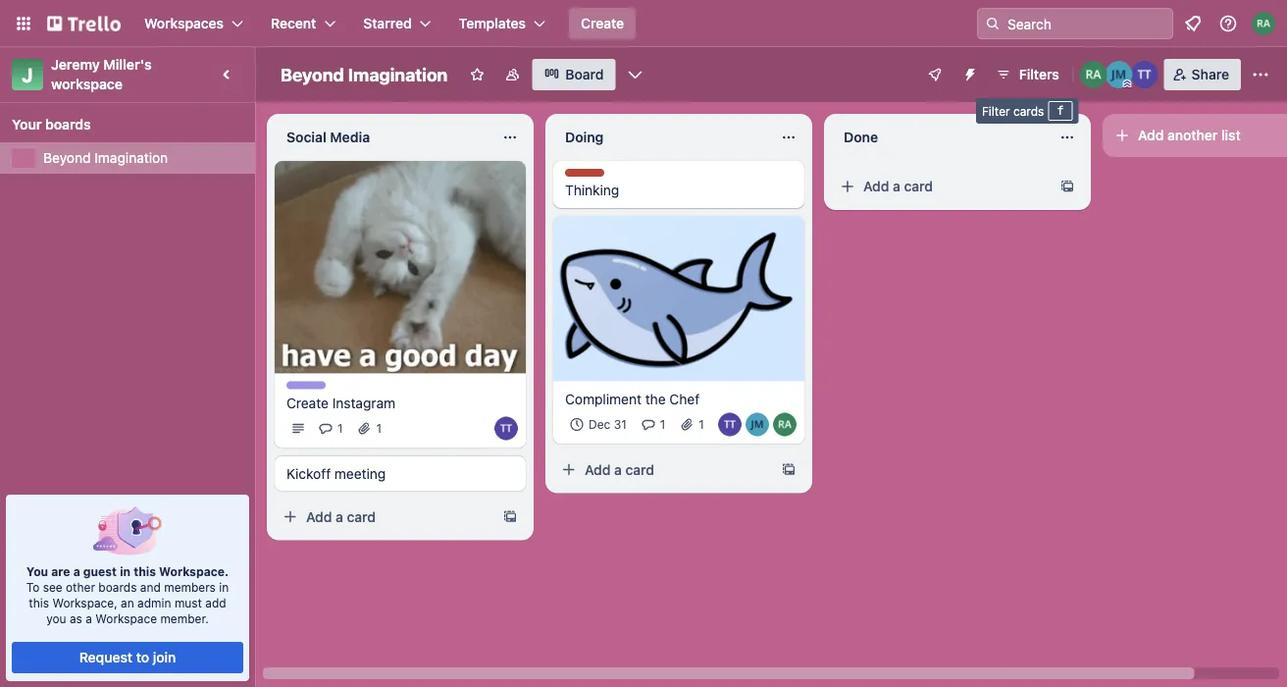 Task type: locate. For each thing, give the bounding box(es) containing it.
ruby anderson (rubyanderson7) image right jeremy miller (jeremymiller198) icon
[[773, 413, 797, 436]]

1 vertical spatial terry turtle (terryturtle) image
[[718, 413, 742, 436]]

add for social media
[[306, 508, 332, 524]]

create instagram link
[[287, 393, 514, 413]]

terry turtle (terryturtle) image
[[1131, 61, 1159, 88], [718, 413, 742, 436]]

1 horizontal spatial boards
[[98, 580, 137, 594]]

this member is an admin of this board. image
[[1123, 79, 1132, 88]]

1 vertical spatial beyond imagination
[[43, 150, 168, 166]]

filters
[[1019, 66, 1060, 82]]

this up 'and' at the bottom left of the page
[[134, 564, 156, 578]]

0 horizontal spatial card
[[347, 508, 376, 524]]

0 vertical spatial in
[[120, 564, 131, 578]]

a for done
[[893, 178, 901, 194]]

0 vertical spatial add a card
[[864, 178, 933, 194]]

card down done text field
[[904, 178, 933, 194]]

1 horizontal spatial beyond imagination
[[281, 64, 448, 85]]

card down meeting
[[347, 508, 376, 524]]

1 vertical spatial create
[[287, 394, 329, 411]]

workspace,
[[52, 596, 118, 609]]

add for done
[[864, 178, 890, 194]]

1 vertical spatial ruby anderson (rubyanderson7) image
[[773, 413, 797, 436]]

0 vertical spatial this
[[134, 564, 156, 578]]

add a card button down the kickoff meeting "link"
[[275, 501, 495, 532]]

your
[[12, 116, 42, 132]]

color: purple, title: none image
[[287, 381, 326, 389]]

2 vertical spatial add a card button
[[275, 501, 495, 532]]

2 vertical spatial create from template… image
[[502, 509, 518, 524]]

1 horizontal spatial add a card
[[585, 461, 655, 478]]

add a card down 31
[[585, 461, 655, 478]]

in
[[120, 564, 131, 578], [219, 580, 229, 594]]

this
[[134, 564, 156, 578], [29, 596, 49, 609]]

2 horizontal spatial create from template… image
[[1060, 179, 1076, 194]]

open information menu image
[[1219, 14, 1239, 33]]

1 horizontal spatial add a card button
[[554, 454, 773, 486]]

card for social media
[[347, 508, 376, 524]]

terry turtle (terryturtle) image left share button
[[1131, 61, 1159, 88]]

1 vertical spatial in
[[219, 580, 229, 594]]

kickoff
[[287, 465, 331, 481]]

2 vertical spatial card
[[347, 508, 376, 524]]

request
[[79, 649, 133, 665]]

boards
[[45, 116, 91, 132], [98, 580, 137, 594]]

0 horizontal spatial create from template… image
[[502, 509, 518, 524]]

workspace visible image
[[505, 67, 521, 82]]

boards up an
[[98, 580, 137, 594]]

add a card for doing
[[585, 461, 655, 478]]

a for doing
[[614, 461, 622, 478]]

workspace
[[51, 76, 123, 92]]

create for create instagram
[[287, 394, 329, 411]]

beyond imagination
[[281, 64, 448, 85], [43, 150, 168, 166]]

1 horizontal spatial imagination
[[348, 64, 448, 85]]

beyond down the recent dropdown button
[[281, 64, 344, 85]]

create for create
[[581, 15, 624, 31]]

request to join button
[[12, 642, 243, 673]]

workspace.
[[159, 564, 229, 578]]

color: bold red, title: "thoughts" element
[[565, 169, 619, 184]]

create inside button
[[581, 15, 624, 31]]

member.
[[160, 611, 209, 625]]

1 horizontal spatial terry turtle (terryturtle) image
[[1131, 61, 1159, 88]]

card for done
[[904, 178, 933, 194]]

2 horizontal spatial add a card
[[864, 178, 933, 194]]

1 vertical spatial add a card button
[[554, 454, 773, 486]]

create button
[[569, 8, 636, 39]]

share button
[[1165, 59, 1242, 90]]

1 horizontal spatial create from template… image
[[781, 462, 797, 478]]

0 horizontal spatial add a card button
[[275, 501, 495, 532]]

beyond inside board name text box
[[281, 64, 344, 85]]

this down to
[[29, 596, 49, 609]]

as
[[70, 611, 82, 625]]

add down kickoff
[[306, 508, 332, 524]]

social media
[[287, 129, 370, 145]]

add a card down done
[[864, 178, 933, 194]]

meeting
[[335, 465, 386, 481]]

your boards
[[12, 116, 91, 132]]

0 horizontal spatial terry turtle (terryturtle) image
[[718, 413, 742, 436]]

1 horizontal spatial create
[[581, 15, 624, 31]]

0 vertical spatial add a card button
[[832, 171, 1052, 202]]

show menu image
[[1251, 65, 1271, 84]]

create
[[581, 15, 624, 31], [287, 394, 329, 411]]

1 vertical spatial card
[[626, 461, 655, 478]]

1 horizontal spatial ruby anderson (rubyanderson7) image
[[1080, 61, 1108, 88]]

0 vertical spatial card
[[904, 178, 933, 194]]

add a card down the kickoff meeting
[[306, 508, 376, 524]]

recent button
[[259, 8, 348, 39]]

create from template… image for social media
[[502, 509, 518, 524]]

in up add
[[219, 580, 229, 594]]

other
[[66, 580, 95, 594]]

create from template… image
[[1060, 179, 1076, 194], [781, 462, 797, 478], [502, 509, 518, 524]]

0 vertical spatial create from template… image
[[1060, 179, 1076, 194]]

2 vertical spatial add a card
[[306, 508, 376, 524]]

0 vertical spatial beyond imagination
[[281, 64, 448, 85]]

imagination down starred popup button
[[348, 64, 448, 85]]

card
[[904, 178, 933, 194], [626, 461, 655, 478], [347, 508, 376, 524]]

done
[[844, 129, 878, 145]]

1 vertical spatial beyond
[[43, 150, 91, 166]]

0 horizontal spatial create
[[287, 394, 329, 411]]

chef
[[670, 391, 700, 407]]

create instagram
[[287, 394, 396, 411]]

0 vertical spatial beyond
[[281, 64, 344, 85]]

2 horizontal spatial add a card button
[[832, 171, 1052, 202]]

0 horizontal spatial add a card
[[306, 508, 376, 524]]

beyond imagination down your boards with 1 items element
[[43, 150, 168, 166]]

j
[[22, 63, 33, 86]]

to
[[136, 649, 149, 665]]

workspaces
[[144, 15, 224, 31]]

0 horizontal spatial beyond
[[43, 150, 91, 166]]

boards right your
[[45, 116, 91, 132]]

create down 'color: purple, title: none' icon
[[287, 394, 329, 411]]

workspace navigation collapse icon image
[[214, 61, 241, 88]]

card down 31
[[626, 461, 655, 478]]

ruby anderson (rubyanderson7) image
[[1080, 61, 1108, 88], [773, 413, 797, 436]]

imagination
[[348, 64, 448, 85], [95, 150, 168, 166]]

0 horizontal spatial in
[[120, 564, 131, 578]]

0 vertical spatial imagination
[[348, 64, 448, 85]]

add a card
[[864, 178, 933, 194], [585, 461, 655, 478], [306, 508, 376, 524]]

card for doing
[[626, 461, 655, 478]]

1 vertical spatial create from template… image
[[781, 462, 797, 478]]

beyond
[[281, 64, 344, 85], [43, 150, 91, 166]]

imagination inside board name text box
[[348, 64, 448, 85]]

add a card button down 31
[[554, 454, 773, 486]]

the
[[646, 391, 666, 407]]

a right as
[[86, 611, 92, 625]]

workspaces button
[[132, 8, 255, 39]]

compliment the chef link
[[565, 389, 793, 409]]

ruby anderson (rubyanderson7) image left the this member is an admin of this board. image at the right top of page
[[1080, 61, 1108, 88]]

1 horizontal spatial beyond
[[281, 64, 344, 85]]

beyond down your boards
[[43, 150, 91, 166]]

social
[[287, 129, 327, 145]]

0 vertical spatial create
[[581, 15, 624, 31]]

in right guest
[[120, 564, 131, 578]]

1 down "instagram"
[[376, 421, 382, 435]]

1 vertical spatial this
[[29, 596, 49, 609]]

beyond imagination down starred
[[281, 64, 448, 85]]

add a card button down done text field
[[832, 171, 1052, 202]]

another
[[1168, 127, 1218, 143]]

filters button
[[990, 59, 1066, 90]]

1 vertical spatial add a card
[[585, 461, 655, 478]]

a
[[893, 178, 901, 194], [614, 461, 622, 478], [336, 508, 343, 524], [73, 564, 80, 578], [86, 611, 92, 625]]

create from template… image for doing
[[781, 462, 797, 478]]

starred button
[[352, 8, 443, 39]]

admin
[[138, 596, 171, 609]]

members
[[164, 580, 216, 594]]

f
[[1057, 104, 1064, 118]]

add down dec 31 checkbox
[[585, 461, 611, 478]]

list
[[1222, 127, 1241, 143]]

jeremy
[[51, 56, 100, 73]]

join
[[153, 649, 176, 665]]

a down 31
[[614, 461, 622, 478]]

2 horizontal spatial card
[[904, 178, 933, 194]]

1 horizontal spatial card
[[626, 461, 655, 478]]

0 vertical spatial ruby anderson (rubyanderson7) image
[[1080, 61, 1108, 88]]

a down done text field
[[893, 178, 901, 194]]

add
[[1138, 127, 1164, 143], [864, 178, 890, 194], [585, 461, 611, 478], [306, 508, 332, 524]]

doing
[[565, 129, 604, 145]]

add for doing
[[585, 461, 611, 478]]

jeremy miller (jeremymiller198) image
[[746, 413, 769, 436]]

imagination down your boards with 1 items element
[[95, 150, 168, 166]]

1 vertical spatial imagination
[[95, 150, 168, 166]]

kickoff meeting
[[287, 465, 386, 481]]

add down done
[[864, 178, 890, 194]]

an
[[121, 596, 134, 609]]

0 vertical spatial boards
[[45, 116, 91, 132]]

compliment the chef
[[565, 391, 700, 407]]

terry turtle (terryturtle) image left jeremy miller (jeremymiller198) icon
[[718, 413, 742, 436]]

a down the kickoff meeting
[[336, 508, 343, 524]]

add a card button
[[832, 171, 1052, 202], [554, 454, 773, 486], [275, 501, 495, 532]]

power ups image
[[927, 67, 943, 82]]

thinking
[[565, 182, 620, 198]]

1
[[660, 418, 666, 432], [699, 418, 705, 432], [338, 421, 343, 435], [376, 421, 382, 435]]

0 vertical spatial terry turtle (terryturtle) image
[[1131, 61, 1159, 88]]

1 vertical spatial boards
[[98, 580, 137, 594]]

create up board
[[581, 15, 624, 31]]



Task type: describe. For each thing, give the bounding box(es) containing it.
Search field
[[1001, 9, 1173, 38]]

create from template… image for done
[[1060, 179, 1076, 194]]

search image
[[985, 16, 1001, 31]]

recent
[[271, 15, 316, 31]]

back to home image
[[47, 8, 121, 39]]

a for social media
[[336, 508, 343, 524]]

you are a guest in this workspace. to see other boards and members in this workspace, an admin must add you as a workspace member.
[[26, 564, 229, 625]]

customize views image
[[626, 65, 645, 84]]

templates button
[[447, 8, 557, 39]]

add
[[205, 596, 226, 609]]

cards
[[1014, 104, 1045, 118]]

1 horizontal spatial this
[[134, 564, 156, 578]]

boards inside you are a guest in this workspace. to see other boards and members in this workspace, an admin must add you as a workspace member.
[[98, 580, 137, 594]]

you
[[26, 564, 48, 578]]

starred
[[363, 15, 412, 31]]

star or unstar board image
[[470, 67, 485, 82]]

are
[[51, 564, 70, 578]]

beyond imagination inside board name text box
[[281, 64, 448, 85]]

terry turtle (terryturtle) image
[[495, 417, 518, 440]]

request to join
[[79, 649, 176, 665]]

add another list button
[[1103, 114, 1288, 157]]

0 horizontal spatial this
[[29, 596, 49, 609]]

see
[[43, 580, 62, 594]]

primary element
[[0, 0, 1288, 47]]

guest
[[83, 564, 117, 578]]

and
[[140, 580, 161, 594]]

dec
[[589, 418, 611, 432]]

miller's
[[103, 56, 152, 73]]

0 notifications image
[[1182, 12, 1205, 35]]

0 horizontal spatial boards
[[45, 116, 91, 132]]

0 horizontal spatial imagination
[[95, 150, 168, 166]]

Doing text field
[[554, 122, 769, 153]]

automation image
[[955, 59, 982, 86]]

Social Media text field
[[275, 122, 491, 153]]

beyond imagination link
[[43, 148, 243, 168]]

filter
[[982, 104, 1010, 118]]

dec 31
[[589, 418, 627, 432]]

must
[[175, 596, 202, 609]]

add another list
[[1138, 127, 1241, 143]]

add a card button for doing
[[554, 454, 773, 486]]

share
[[1192, 66, 1230, 82]]

your boards with 1 items element
[[12, 113, 234, 136]]

Dec 31 checkbox
[[565, 413, 633, 436]]

Board name text field
[[271, 59, 458, 90]]

1 horizontal spatial in
[[219, 580, 229, 594]]

workspace
[[95, 611, 157, 625]]

filter cards
[[982, 104, 1045, 118]]

add a card button for done
[[832, 171, 1052, 202]]

templates
[[459, 15, 526, 31]]

add left another
[[1138, 127, 1164, 143]]

instagram
[[332, 394, 396, 411]]

add a card button for social media
[[275, 501, 495, 532]]

1 down create instagram
[[338, 421, 343, 435]]

you
[[46, 611, 66, 625]]

to
[[26, 580, 40, 594]]

Done text field
[[832, 122, 1048, 153]]

media
[[330, 129, 370, 145]]

ruby anderson (rubyanderson7) image
[[1252, 12, 1276, 35]]

jeremy miller's workspace
[[51, 56, 155, 92]]

board link
[[532, 59, 616, 90]]

jeremy miller (jeremymiller198) image
[[1106, 61, 1133, 88]]

board
[[566, 66, 604, 82]]

0 horizontal spatial ruby anderson (rubyanderson7) image
[[773, 413, 797, 436]]

31
[[614, 418, 627, 432]]

a right are at the left bottom
[[73, 564, 80, 578]]

thinking link
[[565, 181, 793, 200]]

add a card for social media
[[306, 508, 376, 524]]

thoughts
[[565, 170, 619, 184]]

1 down chef
[[699, 418, 705, 432]]

1 down the
[[660, 418, 666, 432]]

compliment
[[565, 391, 642, 407]]

0 horizontal spatial beyond imagination
[[43, 150, 168, 166]]

kickoff meeting link
[[287, 464, 514, 483]]

add a card for done
[[864, 178, 933, 194]]

thoughts thinking
[[565, 170, 620, 198]]



Task type: vqa. For each thing, say whether or not it's contained in the screenshot.
Added
no



